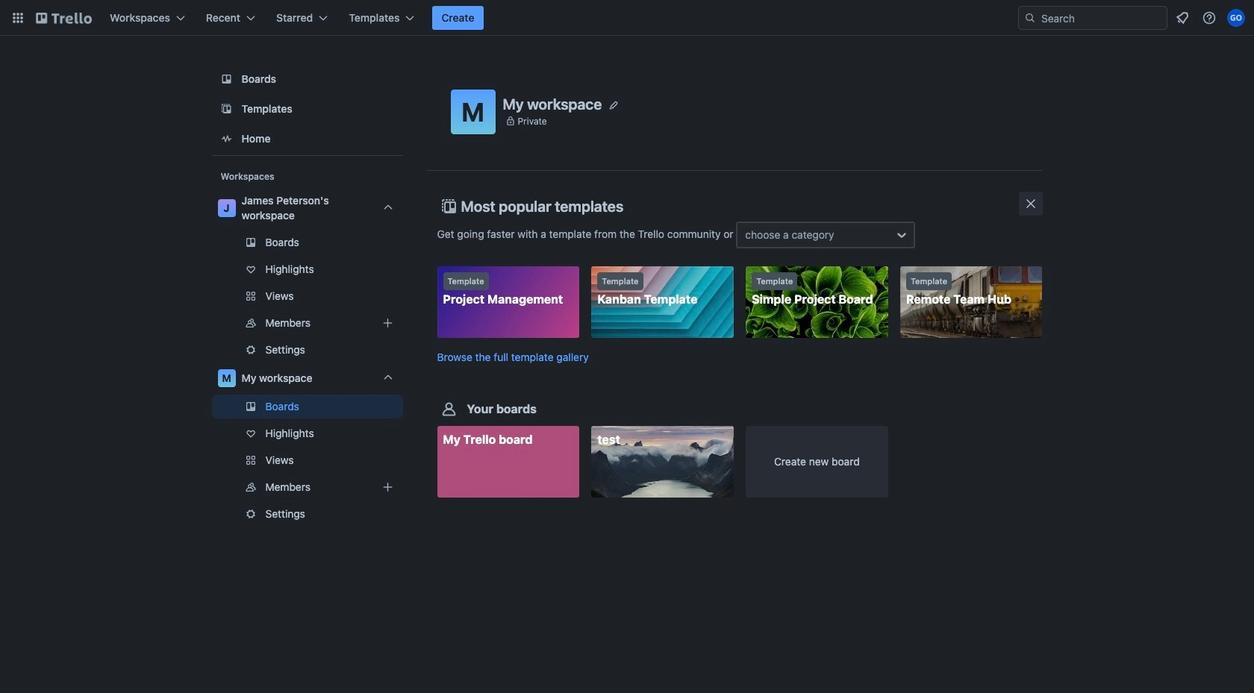 Task type: locate. For each thing, give the bounding box(es) containing it.
gary orlando (garyorlando) image
[[1227, 9, 1245, 27]]

2 add image from the top
[[379, 479, 397, 496]]

add image
[[379, 314, 397, 332], [379, 479, 397, 496]]

0 vertical spatial add image
[[379, 314, 397, 332]]

template board image
[[218, 100, 236, 118]]

1 vertical spatial add image
[[379, 479, 397, 496]]

home image
[[218, 130, 236, 148]]



Task type: describe. For each thing, give the bounding box(es) containing it.
1 add image from the top
[[379, 314, 397, 332]]

board image
[[218, 70, 236, 88]]

back to home image
[[36, 6, 92, 30]]

search image
[[1024, 12, 1036, 24]]

0 notifications image
[[1174, 9, 1191, 27]]

open information menu image
[[1202, 10, 1217, 25]]

primary element
[[0, 0, 1254, 36]]

Search field
[[1036, 7, 1167, 28]]



Task type: vqa. For each thing, say whether or not it's contained in the screenshot.
bottom add Icon
yes



